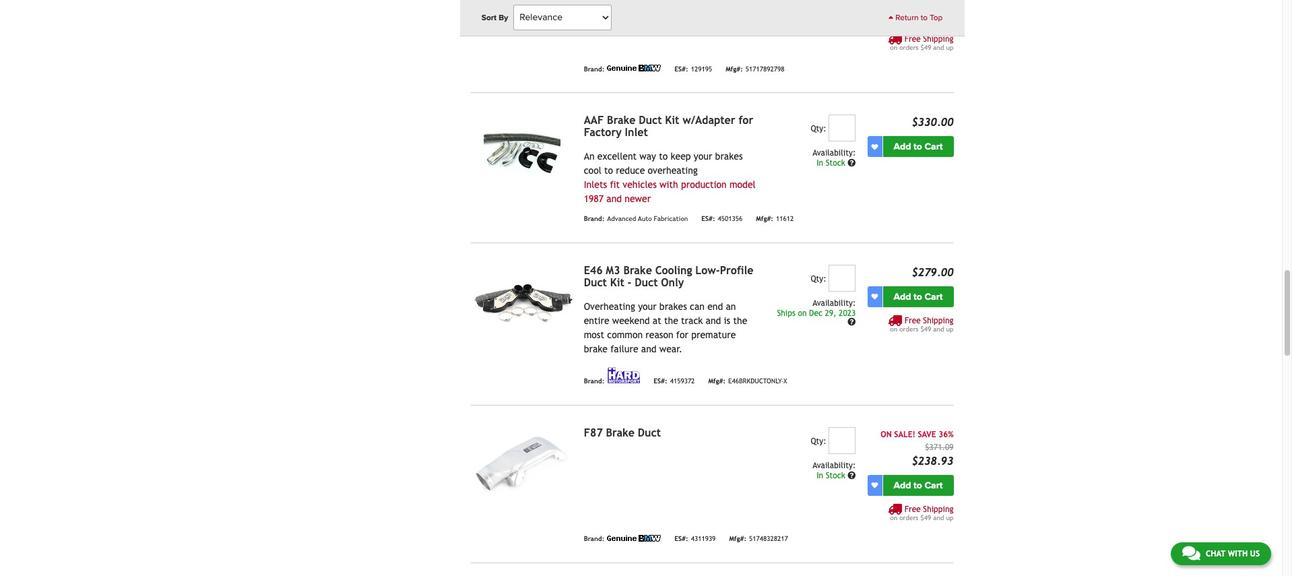 Task type: describe. For each thing, give the bounding box(es) containing it.
add to cart button for add to wish list image corresponding to $279.00
[[883, 286, 954, 307]]

1987
[[584, 194, 604, 204]]

3 free from the top
[[905, 505, 921, 514]]

sort
[[482, 13, 497, 22]]

add for first the add to cart button from the top
[[894, 10, 911, 21]]

3 availability: from the top
[[813, 461, 856, 470]]

1 up from the top
[[946, 44, 954, 52]]

chat
[[1206, 549, 1226, 559]]

mfg#: for mfg#: e46brkductonly-x
[[709, 378, 726, 385]]

inlet
[[625, 126, 648, 139]]

availability: for $330.00
[[813, 149, 856, 158]]

29,
[[825, 308, 837, 318]]

production
[[681, 180, 727, 190]]

weekend
[[612, 315, 650, 326]]

e46
[[584, 264, 603, 277]]

add for the add to cart button associated with add to wish list icon
[[894, 480, 911, 491]]

and inside an excellent way to keep your brakes cool to reduce overheating inlets fit vehicles with production model 1987 and newer
[[607, 194, 622, 204]]

wear.
[[660, 343, 683, 354]]

newer
[[625, 194, 651, 204]]

es#4311939 - 51748328217 - f87 brake duct  - genuine bmw - bmw image
[[471, 427, 573, 504]]

es#: for es#: 129195
[[675, 66, 688, 73]]

51748328217
[[749, 535, 788, 543]]

3 orders from the top
[[900, 514, 919, 521]]

brakes inside an excellent way to keep your brakes cool to reduce overheating inlets fit vehicles with production model 1987 and newer
[[715, 151, 743, 162]]

m3
[[606, 264, 620, 277]]

chat with us
[[1206, 549, 1260, 559]]

2023
[[839, 308, 856, 318]]

genuine bmw - corporate logo image for $238.93
[[607, 535, 661, 542]]

$330.00
[[912, 116, 954, 129]]

mfg#: 11612
[[756, 215, 794, 223]]

sort by
[[482, 13, 508, 22]]

cool
[[584, 165, 602, 176]]

overheating
[[648, 165, 698, 176]]

profile
[[720, 264, 754, 277]]

most
[[584, 329, 605, 340]]

brake for f87
[[606, 426, 635, 439]]

question circle image for $330.00
[[848, 159, 856, 167]]

3 qty: from the top
[[811, 436, 827, 446]]

common
[[607, 329, 643, 340]]

2 brand: from the top
[[584, 215, 605, 223]]

inlets
[[584, 180, 607, 190]]

duct right f87
[[638, 426, 661, 439]]

low-
[[696, 264, 720, 277]]

can
[[690, 301, 705, 312]]

2 orders from the top
[[900, 325, 919, 333]]

qty: for profile
[[811, 274, 827, 284]]

fabrication
[[654, 215, 688, 223]]

on sale!                         save 36% $371.09 $238.93
[[881, 430, 954, 467]]

mfg#: e46brkductonly-x
[[709, 378, 788, 385]]

129195
[[691, 66, 712, 73]]

2 shipping from the top
[[923, 316, 954, 325]]

1 add to cart button from the top
[[883, 5, 954, 26]]

add to cart for the add to cart button associated with add to wish list icon
[[894, 480, 943, 491]]

1 free shipping on orders $49 and up from the top
[[890, 35, 954, 52]]

add for the add to cart button corresponding to add to wish list image corresponding to $279.00
[[894, 291, 911, 302]]

es#: 129195
[[675, 66, 712, 73]]

ships on dec 29, 2023
[[777, 308, 856, 318]]

availability: for $279.00
[[813, 298, 856, 308]]

ships
[[777, 308, 796, 318]]

qty: for for
[[811, 124, 827, 134]]

add to wish list image
[[872, 482, 878, 489]]

brand: for es#: 129195
[[584, 66, 605, 73]]

mfg#: for mfg#: 51748328217
[[729, 535, 747, 543]]

return to top
[[894, 13, 943, 22]]

an
[[726, 301, 736, 312]]

es#: for es#: 4159372
[[654, 378, 668, 385]]

2 in from the top
[[817, 471, 824, 480]]

brake
[[584, 343, 608, 354]]

return
[[896, 13, 919, 22]]

3 cart from the top
[[925, 291, 943, 302]]

factory
[[584, 126, 622, 139]]

for inside aaf brake duct kit w/adapter for factory inlet
[[739, 114, 754, 127]]

add to cart for add to wish list image related to $330.00 the add to cart button
[[894, 141, 943, 153]]

caret up image
[[889, 13, 894, 22]]

excellent
[[598, 151, 637, 162]]

aaf brake duct kit w/adapter for factory inlet
[[584, 114, 754, 139]]

36%
[[939, 430, 954, 439]]

mfg#: 51748328217
[[729, 535, 788, 543]]

hard motorsport - corporate logo image
[[607, 367, 640, 384]]

mfg#: 51717892798
[[726, 66, 785, 73]]

brand: for es#: 4311939
[[584, 535, 605, 543]]

comments image
[[1183, 545, 1201, 561]]

in stock for question circle image for $330.00
[[817, 159, 848, 168]]

aaf
[[584, 114, 604, 127]]

way
[[640, 151, 656, 162]]

es#129195 - 51717892798 - e46 m3 brake air duct bracket - right - secures the right brake air duct - genuine bmw - bmw image
[[471, 0, 573, 34]]

add to cart for the add to cart button corresponding to add to wish list image corresponding to $279.00
[[894, 291, 943, 302]]

keep
[[671, 151, 691, 162]]

es#: 4501356
[[702, 215, 743, 223]]

vehicles
[[623, 180, 657, 190]]

an
[[584, 151, 595, 162]]

4159372
[[670, 378, 695, 385]]

brand: for es#: 4159372
[[584, 378, 605, 385]]

es#4501356 - 11612 - aaf brake duct kit w/adapter for factory inlet - an excellent way to keep your brakes cool to reduce overheating - advanced auto fabrication - bmw image
[[471, 115, 573, 192]]

3 shipping from the top
[[923, 505, 954, 514]]

overheating
[[584, 301, 635, 312]]

2 free from the top
[[905, 316, 921, 325]]

2 free shipping on orders $49 and up from the top
[[890, 316, 954, 333]]

duct right -
[[635, 276, 658, 289]]

es#: 4159372
[[654, 378, 695, 385]]

2 stock from the top
[[826, 471, 846, 480]]

x
[[784, 378, 788, 385]]

es#: for es#: 4311939
[[675, 535, 688, 543]]

4311939
[[691, 535, 716, 543]]

end
[[708, 301, 723, 312]]

2 the from the left
[[734, 315, 748, 326]]

failure
[[611, 343, 639, 354]]

e46 m3 brake cooling low-profile duct kit - duct only
[[584, 264, 754, 289]]

w/adapter
[[683, 114, 736, 127]]

at
[[653, 315, 662, 326]]



Task type: locate. For each thing, give the bounding box(es) containing it.
0 vertical spatial qty:
[[811, 124, 827, 134]]

your right 'keep'
[[694, 151, 713, 162]]

add to cart button for add to wish list image related to $330.00
[[883, 136, 954, 157]]

free down $238.93
[[905, 505, 921, 514]]

entire
[[584, 315, 610, 326]]

duct
[[639, 114, 662, 127], [584, 276, 607, 289], [635, 276, 658, 289], [638, 426, 661, 439]]

brake right "aaf"
[[607, 114, 636, 127]]

1 stock from the top
[[826, 159, 846, 168]]

kit left -
[[610, 276, 625, 289]]

with inside an excellent way to keep your brakes cool to reduce overheating inlets fit vehicles with production model 1987 and newer
[[660, 180, 678, 190]]

advanced
[[607, 215, 636, 223]]

mfg#: left 51717892798
[[726, 66, 743, 73]]

0 vertical spatial kit
[[665, 114, 680, 127]]

es#4159372 - e46brkductonly-x - e46 m3 brake cooling low-profile duct kit - duct only - overheating your brakes can end an entire weekend at the track and is the most common reason for premature brake failure and wear. - hard motorsport - bmw image
[[471, 265, 573, 341]]

e46brkductonly-
[[729, 378, 784, 385]]

es#: left 4159372
[[654, 378, 668, 385]]

kit inside aaf brake duct kit w/adapter for factory inlet
[[665, 114, 680, 127]]

duct inside aaf brake duct kit w/adapter for factory inlet
[[639, 114, 662, 127]]

free shipping on orders $49 and up
[[890, 35, 954, 52], [890, 316, 954, 333], [890, 505, 954, 521]]

in stock for question circle icon
[[817, 471, 848, 480]]

1 horizontal spatial brakes
[[715, 151, 743, 162]]

0 vertical spatial add to wish list image
[[872, 144, 878, 150]]

save
[[918, 430, 936, 439]]

for
[[739, 114, 754, 127], [676, 329, 689, 340]]

1 add from the top
[[894, 10, 911, 21]]

1 brand: from the top
[[584, 66, 605, 73]]

chat with us link
[[1171, 542, 1272, 565]]

1 vertical spatial free
[[905, 316, 921, 325]]

us
[[1251, 549, 1260, 559]]

1 cart from the top
[[925, 10, 943, 21]]

1 vertical spatial shipping
[[923, 316, 954, 325]]

free shipping on orders $49 and up down $238.93
[[890, 505, 954, 521]]

your up at
[[638, 301, 657, 312]]

0 vertical spatial for
[[739, 114, 754, 127]]

3 add to cart button from the top
[[883, 286, 954, 307]]

for right w/adapter
[[739, 114, 754, 127]]

stock
[[826, 159, 846, 168], [826, 471, 846, 480]]

premature
[[692, 329, 736, 340]]

2 vertical spatial $49
[[921, 514, 931, 521]]

add to cart
[[894, 10, 943, 21], [894, 141, 943, 153], [894, 291, 943, 302], [894, 480, 943, 491]]

f87
[[584, 426, 603, 439]]

1 vertical spatial for
[[676, 329, 689, 340]]

overheating your brakes can end an entire weekend at the track and is the most common reason for premature brake failure and wear.
[[584, 301, 748, 354]]

1 in stock from the top
[[817, 159, 848, 168]]

sale!
[[894, 430, 916, 439]]

1 add to cart from the top
[[894, 10, 943, 21]]

2 add to cart button from the top
[[883, 136, 954, 157]]

3 free shipping on orders $49 and up from the top
[[890, 505, 954, 521]]

0 horizontal spatial kit
[[610, 276, 625, 289]]

is
[[724, 315, 731, 326]]

up
[[946, 44, 954, 52], [946, 325, 954, 333], [946, 514, 954, 521]]

genuine bmw - corporate logo image left es#: 129195
[[607, 65, 661, 72]]

and down 'fit'
[[607, 194, 622, 204]]

genuine bmw - corporate logo image for on orders $49 and up
[[607, 65, 661, 72]]

orders down return
[[900, 44, 919, 52]]

free shipping on orders $49 and up down $279.00 on the top right
[[890, 316, 954, 333]]

add to cart right caret up 'image'
[[894, 10, 943, 21]]

shipping down top at the right
[[923, 35, 954, 44]]

0 horizontal spatial for
[[676, 329, 689, 340]]

reason
[[646, 329, 674, 340]]

1 free from the top
[[905, 35, 921, 44]]

2 qty: from the top
[[811, 274, 827, 284]]

3 add from the top
[[894, 291, 911, 302]]

1 vertical spatial brakes
[[660, 301, 687, 312]]

add to wish list image for $330.00
[[872, 144, 878, 150]]

orders down $279.00 on the top right
[[900, 325, 919, 333]]

2 availability: from the top
[[813, 298, 856, 308]]

4 add to cart from the top
[[894, 480, 943, 491]]

2 question circle image from the top
[[848, 318, 856, 326]]

1 genuine bmw - corporate logo image from the top
[[607, 65, 661, 72]]

4 add to cart button from the top
[[883, 475, 954, 496]]

track
[[681, 315, 703, 326]]

add to cart down $238.93
[[894, 480, 943, 491]]

aaf brake duct kit w/adapter for factory inlet link
[[584, 114, 754, 139]]

shipping
[[923, 35, 954, 44], [923, 316, 954, 325], [923, 505, 954, 514]]

es#: for es#: 4501356
[[702, 215, 715, 223]]

1 vertical spatial up
[[946, 325, 954, 333]]

question circle image for $279.00
[[848, 318, 856, 326]]

mfg#: right 4159372
[[709, 378, 726, 385]]

1 horizontal spatial your
[[694, 151, 713, 162]]

add to cart down the $330.00 at the right
[[894, 141, 943, 153]]

return to top link
[[889, 11, 943, 24]]

and
[[933, 44, 944, 52], [607, 194, 622, 204], [706, 315, 721, 326], [933, 325, 944, 333], [641, 343, 657, 354], [933, 514, 944, 521]]

brake right f87
[[606, 426, 635, 439]]

2 $49 from the top
[[921, 325, 931, 333]]

cart down $279.00 on the top right
[[925, 291, 943, 302]]

2 add to cart from the top
[[894, 141, 943, 153]]

and down $279.00 on the top right
[[933, 325, 944, 333]]

1 horizontal spatial for
[[739, 114, 754, 127]]

1 vertical spatial stock
[[826, 471, 846, 480]]

2 add from the top
[[894, 141, 911, 153]]

on
[[881, 430, 892, 439]]

your inside overheating your brakes can end an entire weekend at the track and is the most common reason for premature brake failure and wear.
[[638, 301, 657, 312]]

and down top at the right
[[933, 44, 944, 52]]

brake for aaf
[[607, 114, 636, 127]]

0 vertical spatial in
[[817, 159, 824, 168]]

reduce
[[616, 165, 645, 176]]

$49
[[921, 44, 931, 52], [921, 325, 931, 333], [921, 514, 931, 521]]

11612
[[776, 215, 794, 223]]

$279.00
[[912, 266, 954, 279]]

1 horizontal spatial the
[[734, 315, 748, 326]]

0 vertical spatial brake
[[607, 114, 636, 127]]

1 vertical spatial your
[[638, 301, 657, 312]]

add to cart button for add to wish list icon
[[883, 475, 954, 496]]

by
[[499, 13, 508, 22]]

1 vertical spatial brake
[[624, 264, 652, 277]]

es#: left 4311939
[[675, 535, 688, 543]]

free down $279.00 on the top right
[[905, 316, 921, 325]]

brake inside e46 m3 brake cooling low-profile duct kit - duct only
[[624, 264, 652, 277]]

2 vertical spatial free shipping on orders $49 and up
[[890, 505, 954, 521]]

add for add to wish list image related to $330.00 the add to cart button
[[894, 141, 911, 153]]

for down track on the right
[[676, 329, 689, 340]]

1 vertical spatial in stock
[[817, 471, 848, 480]]

51717892798
[[746, 66, 785, 73]]

shipping down $238.93
[[923, 505, 954, 514]]

with
[[660, 180, 678, 190], [1228, 549, 1248, 559]]

0 vertical spatial free shipping on orders $49 and up
[[890, 35, 954, 52]]

0 vertical spatial availability:
[[813, 149, 856, 158]]

3 brand: from the top
[[584, 378, 605, 385]]

mfg#: for mfg#: 11612
[[756, 215, 774, 223]]

free down return to top link
[[905, 35, 921, 44]]

3 up from the top
[[946, 514, 954, 521]]

1 vertical spatial kit
[[610, 276, 625, 289]]

2 vertical spatial brake
[[606, 426, 635, 439]]

brand:
[[584, 66, 605, 73], [584, 215, 605, 223], [584, 378, 605, 385], [584, 535, 605, 543]]

4 add from the top
[[894, 480, 911, 491]]

in stock
[[817, 159, 848, 168], [817, 471, 848, 480]]

brakes inside overheating your brakes can end an entire weekend at the track and is the most common reason for premature brake failure and wear.
[[660, 301, 687, 312]]

1 orders from the top
[[900, 44, 919, 52]]

0 vertical spatial your
[[694, 151, 713, 162]]

your inside an excellent way to keep your brakes cool to reduce overheating inlets fit vehicles with production model 1987 and newer
[[694, 151, 713, 162]]

2 vertical spatial shipping
[[923, 505, 954, 514]]

es#: left "4501356"
[[702, 215, 715, 223]]

e46 m3 brake cooling low-profile duct kit - duct only link
[[584, 264, 754, 289]]

cart right return
[[925, 10, 943, 21]]

only
[[661, 276, 684, 289]]

2 vertical spatial orders
[[900, 514, 919, 521]]

3 $49 from the top
[[921, 514, 931, 521]]

add to cart down $279.00 on the top right
[[894, 291, 943, 302]]

brake
[[607, 114, 636, 127], [624, 264, 652, 277], [606, 426, 635, 439]]

kit inside e46 m3 brake cooling low-profile duct kit - duct only
[[610, 276, 625, 289]]

question circle image
[[848, 159, 856, 167], [848, 318, 856, 326]]

cart down $238.93
[[925, 480, 943, 491]]

genuine bmw - corporate logo image left es#: 4311939
[[607, 535, 661, 542]]

and down $238.93
[[933, 514, 944, 521]]

duct up way
[[639, 114, 662, 127]]

mfg#: for mfg#: 51717892798
[[726, 66, 743, 73]]

0 horizontal spatial with
[[660, 180, 678, 190]]

an excellent way to keep your brakes cool to reduce overheating inlets fit vehicles with production model 1987 and newer
[[584, 151, 756, 204]]

add
[[894, 10, 911, 21], [894, 141, 911, 153], [894, 291, 911, 302], [894, 480, 911, 491]]

mfg#: left 11612
[[756, 215, 774, 223]]

1 vertical spatial free shipping on orders $49 and up
[[890, 316, 954, 333]]

1 question circle image from the top
[[848, 159, 856, 167]]

1 vertical spatial $49
[[921, 325, 931, 333]]

0 vertical spatial orders
[[900, 44, 919, 52]]

1 add to wish list image from the top
[[872, 144, 878, 150]]

4 brand: from the top
[[584, 535, 605, 543]]

0 vertical spatial shipping
[[923, 35, 954, 44]]

1 horizontal spatial with
[[1228, 549, 1248, 559]]

0 vertical spatial in stock
[[817, 159, 848, 168]]

1 the from the left
[[664, 315, 678, 326]]

$371.09
[[925, 443, 954, 452]]

model
[[730, 180, 756, 190]]

3 add to cart from the top
[[894, 291, 943, 302]]

shipping down $279.00 on the top right
[[923, 316, 954, 325]]

kit left w/adapter
[[665, 114, 680, 127]]

f87 brake duct
[[584, 426, 661, 439]]

f87 brake duct link
[[584, 426, 661, 439]]

fit
[[610, 180, 620, 190]]

-
[[628, 276, 632, 289]]

brand: advanced auto fabrication
[[584, 215, 688, 223]]

1 $49 from the top
[[921, 44, 931, 52]]

mfg#:
[[726, 66, 743, 73], [756, 215, 774, 223], [709, 378, 726, 385], [729, 535, 747, 543]]

es#: 4311939
[[675, 535, 716, 543]]

$49 down $238.93
[[921, 514, 931, 521]]

2 vertical spatial qty:
[[811, 436, 827, 446]]

1 horizontal spatial kit
[[665, 114, 680, 127]]

1 vertical spatial orders
[[900, 325, 919, 333]]

1 shipping from the top
[[923, 35, 954, 44]]

top
[[930, 13, 943, 22]]

duct up overheating
[[584, 276, 607, 289]]

1 vertical spatial question circle image
[[848, 318, 856, 326]]

2 vertical spatial free
[[905, 505, 921, 514]]

0 vertical spatial $49
[[921, 44, 931, 52]]

0 vertical spatial with
[[660, 180, 678, 190]]

1 vertical spatial genuine bmw - corporate logo image
[[607, 535, 661, 542]]

add to wish list image for $279.00
[[872, 293, 878, 300]]

0 vertical spatial brakes
[[715, 151, 743, 162]]

the right is
[[734, 315, 748, 326]]

1 vertical spatial availability:
[[813, 298, 856, 308]]

with inside chat with us "link"
[[1228, 549, 1248, 559]]

the right at
[[664, 315, 678, 326]]

for inside overheating your brakes can end an entire weekend at the track and is the most common reason for premature brake failure and wear.
[[676, 329, 689, 340]]

0 vertical spatial up
[[946, 44, 954, 52]]

2 up from the top
[[946, 325, 954, 333]]

$49 down return to top
[[921, 44, 931, 52]]

2 add to wish list image from the top
[[872, 293, 878, 300]]

0 horizontal spatial brakes
[[660, 301, 687, 312]]

the
[[664, 315, 678, 326], [734, 315, 748, 326]]

1 qty: from the top
[[811, 124, 827, 134]]

kit
[[665, 114, 680, 127], [610, 276, 625, 289]]

cart down the $330.00 at the right
[[925, 141, 943, 153]]

brakes up model
[[715, 151, 743, 162]]

None number field
[[829, 115, 856, 142], [829, 265, 856, 292], [829, 427, 856, 454], [829, 115, 856, 142], [829, 265, 856, 292], [829, 427, 856, 454]]

0 vertical spatial free
[[905, 35, 921, 44]]

$238.93
[[912, 455, 954, 467]]

genuine bmw - corporate logo image
[[607, 65, 661, 72], [607, 535, 661, 542]]

1 vertical spatial add to wish list image
[[872, 293, 878, 300]]

add to cart for first the add to cart button from the top
[[894, 10, 943, 21]]

and down reason
[[641, 343, 657, 354]]

1 vertical spatial in
[[817, 471, 824, 480]]

brakes up at
[[660, 301, 687, 312]]

0 horizontal spatial the
[[664, 315, 678, 326]]

0 vertical spatial genuine bmw - corporate logo image
[[607, 65, 661, 72]]

dec
[[809, 308, 823, 318]]

mfg#: left 51748328217
[[729, 535, 747, 543]]

to
[[914, 10, 922, 21], [921, 13, 928, 22], [914, 141, 922, 153], [659, 151, 668, 162], [604, 165, 613, 176], [914, 291, 922, 302], [914, 480, 922, 491]]

brake right m3
[[624, 264, 652, 277]]

es#: left 129195
[[675, 66, 688, 73]]

add to cart button
[[883, 5, 954, 26], [883, 136, 954, 157], [883, 286, 954, 307], [883, 475, 954, 496]]

2 genuine bmw - corporate logo image from the top
[[607, 535, 661, 542]]

2 vertical spatial up
[[946, 514, 954, 521]]

1 vertical spatial qty:
[[811, 274, 827, 284]]

cooling
[[655, 264, 692, 277]]

4 cart from the top
[[925, 480, 943, 491]]

auto
[[638, 215, 652, 223]]

and left is
[[706, 315, 721, 326]]

4501356
[[718, 215, 743, 223]]

0 vertical spatial stock
[[826, 159, 846, 168]]

add to wish list image
[[872, 144, 878, 150], [872, 293, 878, 300]]

orders down $238.93
[[900, 514, 919, 521]]

brakes
[[715, 151, 743, 162], [660, 301, 687, 312]]

with down overheating
[[660, 180, 678, 190]]

1 in from the top
[[817, 159, 824, 168]]

0 vertical spatial question circle image
[[848, 159, 856, 167]]

in
[[817, 159, 824, 168], [817, 471, 824, 480]]

es#:
[[675, 66, 688, 73], [702, 215, 715, 223], [654, 378, 668, 385], [675, 535, 688, 543]]

on
[[890, 44, 898, 52], [798, 308, 807, 318], [890, 325, 898, 333], [890, 514, 898, 521]]

orders
[[900, 44, 919, 52], [900, 325, 919, 333], [900, 514, 919, 521]]

your
[[694, 151, 713, 162], [638, 301, 657, 312]]

0 horizontal spatial your
[[638, 301, 657, 312]]

$49 down $279.00 on the top right
[[921, 325, 931, 333]]

question circle image
[[848, 472, 856, 480]]

2 cart from the top
[[925, 141, 943, 153]]

1 availability: from the top
[[813, 149, 856, 158]]

2 vertical spatial availability:
[[813, 461, 856, 470]]

with left us
[[1228, 549, 1248, 559]]

1 vertical spatial with
[[1228, 549, 1248, 559]]

brake inside aaf brake duct kit w/adapter for factory inlet
[[607, 114, 636, 127]]

free shipping on orders $49 and up down return to top
[[890, 35, 954, 52]]

2 in stock from the top
[[817, 471, 848, 480]]



Task type: vqa. For each thing, say whether or not it's contained in the screenshot.
The 'Analyzer'
no



